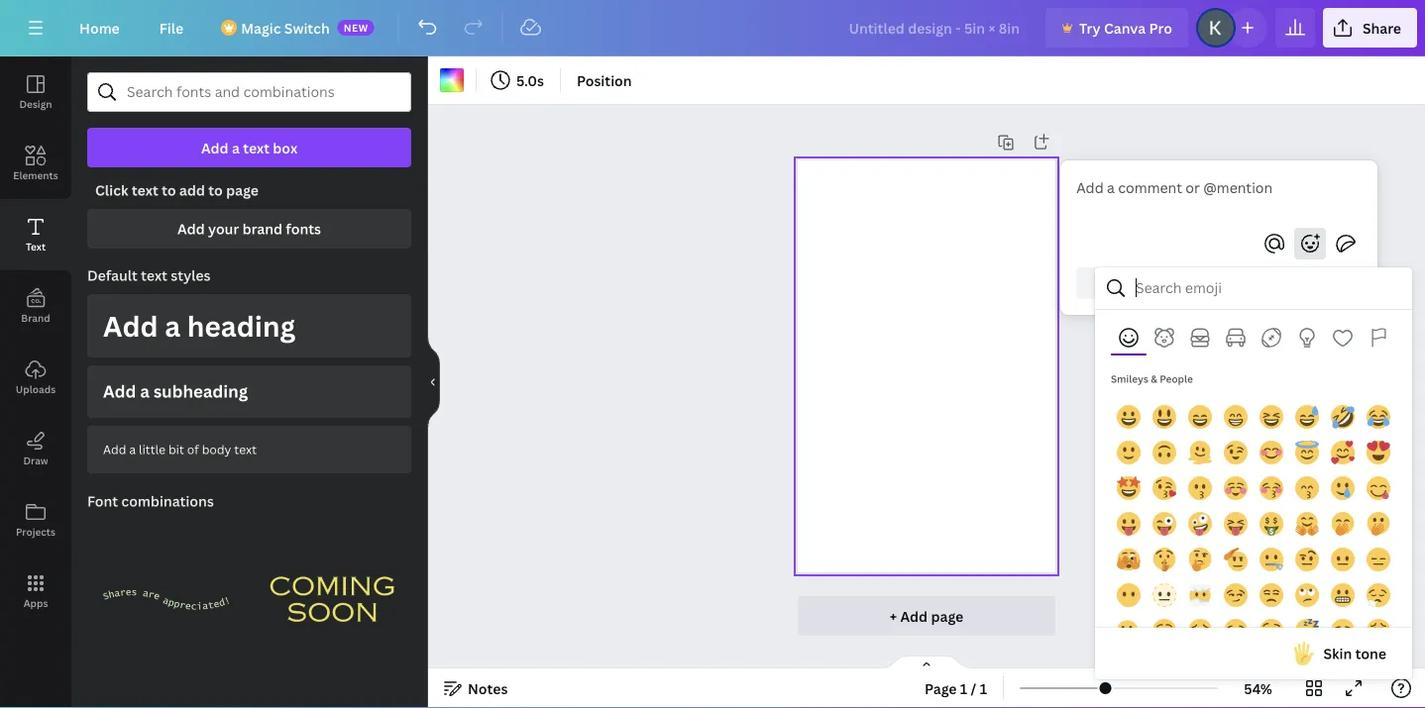 Task type: describe. For each thing, give the bounding box(es) containing it.
kissing face with smiling eyes image
[[1295, 477, 1319, 501]]

smiling face with hearts image
[[1331, 441, 1355, 465]]

projects
[[16, 525, 56, 539]]

+ add page
[[890, 607, 964, 626]]

face in clouds image
[[1188, 584, 1212, 608]]

smileys & people
[[1111, 373, 1193, 386]]

magic switch
[[241, 18, 330, 37]]

1 to from the left
[[162, 181, 176, 200]]

pro
[[1149, 18, 1172, 37]]

kissing face image
[[1188, 477, 1212, 501]]

add a subheading button
[[87, 366, 411, 418]]

expressionless face image
[[1367, 548, 1391, 572]]

heading
[[187, 307, 296, 345]]

face with peeking eye image
[[1117, 548, 1141, 572]]

canva
[[1104, 18, 1146, 37]]

skin tone
[[1324, 645, 1387, 664]]

smileys
[[1111, 373, 1149, 386]]

file
[[159, 18, 184, 37]]

click
[[95, 181, 128, 200]]

body
[[202, 441, 231, 458]]

smiling face with heart-eyes image
[[1367, 441, 1391, 465]]

text inside add a little bit of body text button
[[234, 441, 257, 458]]

switch
[[284, 18, 330, 37]]

star struck image
[[1117, 477, 1141, 501]]

little
[[139, 441, 166, 458]]

winking face with tongue image
[[1153, 512, 1177, 536]]

face with raised eyebrow image
[[1295, 548, 1319, 572]]

unamused face image
[[1260, 584, 1284, 608]]

magic
[[241, 18, 281, 37]]

neutral face image
[[1331, 548, 1355, 572]]

Search emoji search field
[[1136, 270, 1399, 307]]

face savoring food image
[[1367, 477, 1391, 501]]

2 group from the left
[[253, 675, 411, 709]]

page
[[925, 679, 957, 698]]

shushing face image
[[1153, 548, 1177, 572]]

grinning face with big eyes image
[[1153, 405, 1177, 429]]

add a text box button
[[87, 128, 411, 168]]

cancel button
[[1076, 268, 1211, 299]]

thinking face image
[[1188, 548, 1212, 572]]

face blowing a kiss image
[[1153, 477, 1177, 501]]

position button
[[569, 64, 640, 96]]

face with hand over mouth image
[[1331, 512, 1355, 536]]

projects button
[[0, 485, 71, 556]]

font combinations
[[87, 492, 214, 511]]

text right the click
[[132, 181, 158, 200]]

add for add a heading
[[103, 307, 158, 345]]

lying face image
[[1117, 619, 1141, 643]]

tone
[[1356, 645, 1387, 664]]

new
[[344, 21, 369, 34]]

share
[[1363, 18, 1402, 37]]

bit
[[168, 441, 184, 458]]

main menu bar
[[0, 0, 1425, 56]]

add a subheading
[[103, 380, 248, 403]]

skin tone button
[[1282, 634, 1397, 674]]

54% button
[[1226, 673, 1291, 705]]

smiling face with halo image
[[1295, 441, 1319, 465]]

rolling on the floor laughing image
[[1331, 405, 1355, 429]]

face with rolling eyes image
[[1295, 584, 1319, 608]]

melting face image
[[1188, 441, 1212, 465]]

design
[[19, 97, 52, 111]]

hide image
[[427, 335, 440, 430]]

money-mouth face image
[[1260, 512, 1284, 536]]

a for subheading
[[140, 380, 150, 403]]

2 1 from the left
[[980, 679, 987, 698]]

upside-down face image
[[1153, 441, 1177, 465]]

text left styles
[[141, 266, 167, 285]]

face without mouth image
[[1117, 584, 1141, 608]]

cancel
[[1121, 274, 1167, 293]]

pensive face image
[[1188, 619, 1212, 643]]

smiling face with open hands image
[[1295, 512, 1319, 536]]

0 horizontal spatial page
[[226, 181, 259, 200]]

text
[[26, 240, 46, 253]]

add a little bit of body text button
[[87, 426, 411, 474]]

try
[[1079, 18, 1101, 37]]

skin
[[1324, 645, 1352, 664]]

kissing face with closed eyes image
[[1260, 477, 1284, 501]]

face with tongue image
[[1117, 512, 1141, 536]]

relieved face image
[[1153, 619, 1177, 643]]

elements
[[13, 169, 58, 182]]

2 to from the left
[[208, 181, 223, 200]]

Search fonts and combinations search field
[[127, 73, 372, 111]]

sleeping face image
[[1295, 619, 1319, 643]]

page inside "button"
[[931, 607, 964, 626]]

slightly smiling face image
[[1117, 441, 1141, 465]]

uploads button
[[0, 342, 71, 413]]

add for add your brand fonts
[[177, 220, 205, 238]]

box
[[273, 138, 297, 157]]

saluting face image
[[1224, 548, 1248, 572]]



Task type: vqa. For each thing, say whether or not it's contained in the screenshot.
the left dolor
no



Task type: locate. For each thing, give the bounding box(es) containing it.
page
[[226, 181, 259, 200], [931, 607, 964, 626]]

add left your
[[177, 220, 205, 238]]

add inside "button"
[[103, 307, 158, 345]]

text
[[243, 138, 270, 157], [132, 181, 158, 200], [141, 266, 167, 285], [234, 441, 257, 458]]

a
[[232, 138, 240, 157], [165, 307, 181, 345], [140, 380, 150, 403], [129, 441, 136, 458]]

add a heading
[[103, 307, 296, 345]]

canva assistant image
[[1368, 611, 1392, 634]]

draw button
[[0, 413, 71, 485]]

page up show pages image
[[931, 607, 964, 626]]

brand
[[242, 220, 283, 238]]

click text to add to page
[[95, 181, 259, 200]]

grinning face with sweat image
[[1295, 405, 1319, 429]]

1 horizontal spatial page
[[931, 607, 964, 626]]

1 horizontal spatial 1
[[980, 679, 987, 698]]

0 vertical spatial page
[[226, 181, 259, 200]]

5.0s
[[516, 71, 544, 90]]

add down default on the left of page
[[103, 307, 158, 345]]

sleepy face image
[[1224, 619, 1248, 643]]

0 horizontal spatial to
[[162, 181, 176, 200]]

0 horizontal spatial group
[[87, 675, 245, 709]]

Comment draft. Add a comment or @mention. text field
[[1076, 176, 1362, 220]]

add a little bit of body text
[[103, 441, 257, 458]]

default text styles
[[87, 266, 211, 285]]

add for add a subheading
[[103, 380, 136, 403]]

zipper-mouth face image
[[1260, 548, 1284, 572]]

5.0s button
[[485, 64, 552, 96]]

zany face image
[[1188, 512, 1212, 536]]

text right body
[[234, 441, 257, 458]]

a inside 'button'
[[140, 380, 150, 403]]

1 horizontal spatial group
[[253, 675, 411, 709]]

smiling face with tear image
[[1331, 477, 1355, 501]]

smiling face with smiling eyes image
[[1260, 441, 1284, 465]]

your
[[208, 220, 239, 238]]

text inside the add a text box button
[[243, 138, 270, 157]]

of
[[187, 441, 199, 458]]

group
[[87, 675, 245, 709], [253, 675, 411, 709]]

+ add page button
[[798, 597, 1056, 636]]

default
[[87, 266, 138, 285]]

smiling face image
[[1224, 477, 1248, 501]]

beaming face with smiling eyes image
[[1224, 405, 1248, 429]]

0 horizontal spatial 1
[[960, 679, 968, 698]]

+
[[890, 607, 897, 626]]

notes
[[468, 679, 508, 698]]

design button
[[0, 56, 71, 128]]

to right the add
[[208, 181, 223, 200]]

add left little
[[103, 441, 126, 458]]

a for text
[[232, 138, 240, 157]]

home
[[79, 18, 120, 37]]

add
[[179, 181, 205, 200]]

position
[[577, 71, 632, 90]]

a left little
[[129, 441, 136, 458]]

people
[[1160, 373, 1193, 386]]

a for little
[[129, 441, 136, 458]]

grinning face with smiling eyes image
[[1188, 405, 1212, 429]]

face with thermometer image
[[1367, 619, 1391, 643]]

1 left /
[[960, 679, 968, 698]]

add your brand fonts
[[177, 220, 321, 238]]

dotted line face image
[[1153, 584, 1177, 608]]

add a heading button
[[87, 294, 411, 358]]

text button
[[0, 199, 71, 271]]

show pages image
[[879, 655, 974, 671]]

face with medical mask image
[[1331, 619, 1355, 643]]

/
[[971, 679, 977, 698]]

side panel tab list
[[0, 56, 71, 627]]

a for heading
[[165, 307, 181, 345]]

grinning squinting face image
[[1260, 405, 1284, 429]]

face with open eyes and hand over mouth image
[[1367, 512, 1391, 536]]

add for add a text box
[[201, 138, 229, 157]]

winking face image
[[1224, 441, 1248, 465]]

1
[[960, 679, 968, 698], [980, 679, 987, 698]]

grimacing face image
[[1331, 584, 1355, 608]]

try canva pro button
[[1046, 8, 1188, 48]]

page 1 / 1
[[925, 679, 987, 698]]

file button
[[143, 8, 199, 48]]

grinning face image
[[1117, 405, 1141, 429]]

home link
[[63, 8, 136, 48]]

brand button
[[0, 271, 71, 342]]

add up the add
[[201, 138, 229, 157]]

add right +
[[900, 607, 928, 626]]

add for add a little bit of body text
[[103, 441, 126, 458]]

a left box
[[232, 138, 240, 157]]

1 vertical spatial page
[[931, 607, 964, 626]]

to
[[162, 181, 176, 200], [208, 181, 223, 200]]

draw
[[23, 454, 48, 467]]

add
[[201, 138, 229, 157], [177, 220, 205, 238], [103, 307, 158, 345], [103, 380, 136, 403], [103, 441, 126, 458], [900, 607, 928, 626]]

1 right /
[[980, 679, 987, 698]]

1 1 from the left
[[960, 679, 968, 698]]

&
[[1151, 373, 1158, 386]]

elements button
[[0, 128, 71, 199]]

apps button
[[0, 556, 71, 627]]

add inside "button"
[[900, 607, 928, 626]]

a left subheading
[[140, 380, 150, 403]]

squinting face with tongue image
[[1224, 512, 1248, 536]]

1 horizontal spatial to
[[208, 181, 223, 200]]

subheading
[[153, 380, 248, 403]]

add left subheading
[[103, 380, 136, 403]]

add a text box
[[201, 138, 297, 157]]

1 group from the left
[[87, 675, 245, 709]]

Design title text field
[[833, 8, 1038, 48]]

face with tears of joy image
[[1367, 405, 1391, 429]]

#ffffff image
[[440, 68, 464, 92]]

face exhaling image
[[1367, 584, 1391, 608]]

apps
[[23, 597, 48, 610]]

combinations
[[121, 492, 214, 511]]

smirking face image
[[1224, 584, 1248, 608]]

to left the add
[[162, 181, 176, 200]]

page up add your brand fonts
[[226, 181, 259, 200]]

notes button
[[436, 673, 516, 705]]

a down styles
[[165, 307, 181, 345]]

brand
[[21, 311, 50, 325]]

uploads
[[16, 383, 56, 396]]

fonts
[[286, 220, 321, 238]]

text left box
[[243, 138, 270, 157]]

54%
[[1244, 679, 1273, 698]]

font
[[87, 492, 118, 511]]

share button
[[1323, 8, 1417, 48]]

try canva pro
[[1079, 18, 1172, 37]]

drooling face image
[[1260, 619, 1284, 643]]

add inside 'button'
[[103, 380, 136, 403]]

add your brand fonts button
[[87, 209, 411, 249]]

a inside "button"
[[165, 307, 181, 345]]

styles
[[171, 266, 211, 285]]



